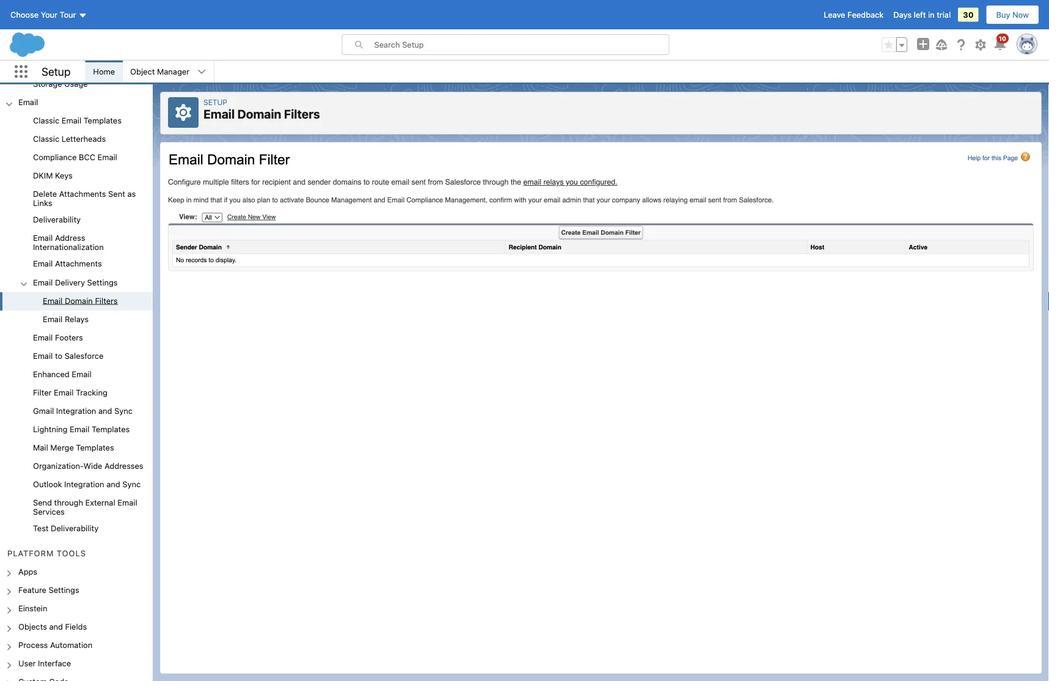 Task type: vqa. For each thing, say whether or not it's contained in the screenshot.
topmost Classic
yes



Task type: locate. For each thing, give the bounding box(es) containing it.
attachments inside the delete attachments sent as links
[[59, 189, 106, 198]]

in
[[929, 10, 935, 19]]

and for gmail integration and sync
[[98, 406, 112, 415]]

2 classic from the top
[[33, 134, 59, 143]]

templates for lightning email templates
[[92, 425, 130, 434]]

choose
[[10, 10, 39, 19]]

email address internationalization link
[[33, 233, 153, 252]]

0 vertical spatial sync
[[114, 406, 133, 415]]

templates for classic email templates
[[84, 116, 122, 125]]

days left in trial
[[894, 10, 951, 19]]

0 vertical spatial filters
[[284, 107, 320, 121]]

setup inside setup email domain filters
[[204, 98, 227, 106]]

enhanced email
[[33, 369, 92, 379]]

0 vertical spatial and
[[98, 406, 112, 415]]

1 horizontal spatial filters
[[284, 107, 320, 121]]

domain
[[238, 107, 281, 121], [65, 296, 93, 305]]

compliance bcc email link
[[33, 153, 117, 164]]

1 horizontal spatial settings
[[87, 277, 118, 287]]

buy now button
[[986, 5, 1040, 24]]

platform
[[7, 549, 54, 558]]

sync inside gmail integration and sync link
[[114, 406, 133, 415]]

0 horizontal spatial setup
[[42, 65, 71, 78]]

attachments
[[59, 189, 106, 198], [55, 259, 102, 268]]

merge
[[50, 443, 74, 452]]

email left to
[[33, 351, 53, 360]]

home
[[93, 67, 115, 76]]

letterheads
[[62, 134, 106, 143]]

templates down gmail integration and sync link
[[92, 425, 130, 434]]

email domain filters
[[43, 296, 118, 305]]

0 vertical spatial integration
[[56, 406, 96, 415]]

objects and fields
[[18, 622, 87, 631]]

email inside setup email domain filters
[[204, 107, 235, 121]]

email up classic letterheads
[[62, 116, 81, 125]]

templates
[[84, 116, 122, 125], [92, 425, 130, 434], [76, 443, 114, 452]]

email inside email address internationalization
[[33, 233, 53, 243]]

email delivery settings tree item
[[0, 274, 153, 329]]

0 horizontal spatial filters
[[95, 296, 118, 305]]

gmail integration and sync link
[[33, 406, 133, 417]]

email to salesforce link
[[33, 351, 104, 362]]

and down addresses
[[106, 480, 120, 489]]

feature
[[18, 585, 46, 594]]

deliverability down send through external email services
[[51, 524, 99, 533]]

leave
[[824, 10, 846, 19]]

setup email domain filters
[[204, 98, 320, 121]]

1 vertical spatial filters
[[95, 296, 118, 305]]

filter
[[33, 388, 52, 397]]

2 vertical spatial templates
[[76, 443, 114, 452]]

0 horizontal spatial domain
[[65, 296, 93, 305]]

filter email tracking link
[[33, 388, 108, 399]]

email left footers
[[33, 333, 53, 342]]

templates up letterheads
[[84, 116, 122, 125]]

mail merge templates
[[33, 443, 114, 452]]

integration down filter email tracking link
[[56, 406, 96, 415]]

10 button
[[993, 34, 1009, 52]]

attachments down keys
[[59, 189, 106, 198]]

relays
[[65, 314, 89, 323]]

email relays link
[[43, 314, 89, 325]]

1 vertical spatial templates
[[92, 425, 130, 434]]

internationalization
[[33, 243, 104, 252]]

compliance
[[33, 153, 77, 162]]

0 vertical spatial attachments
[[59, 189, 106, 198]]

classic letterheads
[[33, 134, 106, 143]]

0 vertical spatial domain
[[238, 107, 281, 121]]

keys
[[55, 171, 73, 180]]

email footers
[[33, 333, 83, 342]]

deliverability
[[33, 215, 81, 224], [51, 524, 99, 533]]

1 vertical spatial classic
[[33, 134, 59, 143]]

einstein
[[18, 604, 47, 613]]

1 vertical spatial sync
[[122, 480, 141, 489]]

settings right "feature"
[[49, 585, 79, 594]]

test deliverability
[[33, 524, 99, 533]]

attachments up email delivery settings
[[55, 259, 102, 268]]

1 horizontal spatial setup
[[204, 98, 227, 106]]

1 horizontal spatial domain
[[238, 107, 281, 121]]

sent
[[108, 189, 125, 198]]

email right external
[[118, 498, 137, 507]]

1 vertical spatial deliverability
[[51, 524, 99, 533]]

classic email templates link
[[33, 116, 122, 127]]

leave feedback
[[824, 10, 884, 19]]

leave feedback link
[[824, 10, 884, 19]]

wide
[[83, 461, 102, 470]]

1 vertical spatial integration
[[64, 480, 104, 489]]

templates up wide
[[76, 443, 114, 452]]

email down the storage
[[18, 97, 38, 107]]

process
[[18, 640, 48, 649]]

group containing email domain filters
[[0, 292, 153, 329]]

1 vertical spatial attachments
[[55, 259, 102, 268]]

classic up compliance
[[33, 134, 59, 143]]

and up process automation
[[49, 622, 63, 631]]

feature settings link
[[18, 585, 79, 596]]

sync down addresses
[[122, 480, 141, 489]]

dkim keys
[[33, 171, 73, 180]]

domain inside tree item
[[65, 296, 93, 305]]

email down setup link
[[204, 107, 235, 121]]

classic
[[33, 116, 59, 125], [33, 134, 59, 143]]

send through external email services
[[33, 498, 137, 516]]

process automation link
[[18, 640, 92, 651]]

email down enhanced email link
[[54, 388, 74, 397]]

platform tools
[[7, 549, 86, 558]]

1 vertical spatial domain
[[65, 296, 93, 305]]

email address internationalization
[[33, 233, 104, 252]]

email up email relays
[[43, 296, 63, 305]]

1 vertical spatial setup
[[204, 98, 227, 106]]

sync up lightning email templates
[[114, 406, 133, 415]]

1 classic from the top
[[33, 116, 59, 125]]

integration down organization-wide addresses link
[[64, 480, 104, 489]]

delete
[[33, 189, 57, 198]]

and down tracking
[[98, 406, 112, 415]]

0 vertical spatial classic
[[33, 116, 59, 125]]

setup for setup email domain filters
[[204, 98, 227, 106]]

home link
[[86, 61, 122, 83]]

send
[[33, 498, 52, 507]]

integration for outlook
[[64, 480, 104, 489]]

0 vertical spatial settings
[[87, 277, 118, 287]]

email tree item
[[0, 94, 153, 538]]

footers
[[55, 333, 83, 342]]

email delivery settings link
[[33, 277, 118, 288]]

mail merge templates link
[[33, 443, 114, 454]]

email left delivery on the top left of page
[[33, 277, 53, 287]]

usage
[[64, 79, 88, 88]]

tracking
[[76, 388, 108, 397]]

outlook integration and sync
[[33, 480, 141, 489]]

external
[[85, 498, 115, 507]]

classic letterheads link
[[33, 134, 106, 145]]

classic for classic email templates
[[33, 116, 59, 125]]

email down the salesforce in the left of the page
[[72, 369, 92, 379]]

settings inside "tree item"
[[87, 277, 118, 287]]

group
[[882, 37, 908, 52], [0, 112, 153, 538], [0, 292, 153, 329]]

email down deliverability link at the left top of the page
[[33, 233, 53, 243]]

settings up email domain filters
[[87, 277, 118, 287]]

email inside tree item
[[43, 296, 63, 305]]

choose your tour button
[[10, 5, 88, 24]]

deliverability down links
[[33, 215, 81, 224]]

group containing classic email templates
[[0, 112, 153, 538]]

sync for gmail integration and sync
[[114, 406, 133, 415]]

30
[[964, 10, 974, 19]]

1 vertical spatial and
[[106, 480, 120, 489]]

buy now
[[997, 10, 1030, 19]]

through
[[54, 498, 83, 507]]

classic down email link
[[33, 116, 59, 125]]

0 horizontal spatial settings
[[49, 585, 79, 594]]

0 vertical spatial templates
[[84, 116, 122, 125]]

gmail
[[33, 406, 54, 415]]

filters
[[284, 107, 320, 121], [95, 296, 118, 305]]

0 vertical spatial setup
[[42, 65, 71, 78]]

classic for classic letterheads
[[33, 134, 59, 143]]

sync inside outlook integration and sync link
[[122, 480, 141, 489]]

test deliverability link
[[33, 524, 99, 535]]

now
[[1013, 10, 1030, 19]]

and for outlook integration and sync
[[106, 480, 120, 489]]

process automation
[[18, 640, 92, 649]]



Task type: describe. For each thing, give the bounding box(es) containing it.
addresses
[[105, 461, 143, 470]]

email attachments link
[[33, 259, 102, 270]]

test
[[33, 524, 49, 533]]

links
[[33, 198, 52, 208]]

domain inside setup email domain filters
[[238, 107, 281, 121]]

group for email delivery settings
[[0, 292, 153, 329]]

email domain filters tree item
[[0, 292, 153, 311]]

services
[[33, 507, 65, 516]]

Search Setup text field
[[374, 35, 669, 54]]

object manager
[[130, 67, 190, 76]]

days
[[894, 10, 912, 19]]

lightning
[[33, 425, 68, 434]]

outlook integration and sync link
[[33, 480, 141, 491]]

email delivery settings
[[33, 277, 118, 287]]

integration for gmail
[[56, 406, 96, 415]]

email inside 'link'
[[33, 351, 53, 360]]

feature settings
[[18, 585, 79, 594]]

classic email templates
[[33, 116, 122, 125]]

as
[[127, 189, 136, 198]]

choose your tour
[[10, 10, 76, 19]]

organization-
[[33, 461, 83, 470]]

trial
[[937, 10, 951, 19]]

organization-wide addresses
[[33, 461, 143, 470]]

apps
[[18, 567, 37, 576]]

storage usage link
[[33, 79, 88, 90]]

gmail integration and sync
[[33, 406, 133, 415]]

dkim
[[33, 171, 53, 180]]

email inside send through external email services
[[118, 498, 137, 507]]

email domain filters link
[[43, 296, 118, 307]]

delete attachments sent as links
[[33, 189, 136, 208]]

lightning email templates
[[33, 425, 130, 434]]

your
[[41, 10, 57, 19]]

email down internationalization
[[33, 259, 53, 268]]

user interface link
[[18, 659, 71, 670]]

storage
[[33, 79, 62, 88]]

deliverability inside test deliverability link
[[51, 524, 99, 533]]

templates for mail merge templates
[[76, 443, 114, 452]]

0 vertical spatial deliverability
[[33, 215, 81, 224]]

email to salesforce
[[33, 351, 104, 360]]

manager
[[157, 67, 190, 76]]

deliverability link
[[33, 215, 81, 226]]

automation
[[50, 640, 92, 649]]

storage usage
[[33, 79, 88, 88]]

salesforce
[[65, 351, 104, 360]]

lightning email templates link
[[33, 425, 130, 436]]

email right bcc
[[98, 153, 117, 162]]

bcc
[[79, 153, 95, 162]]

attachments for delete
[[59, 189, 106, 198]]

email up email footers
[[43, 314, 63, 323]]

delivery
[[55, 277, 85, 287]]

to
[[55, 351, 62, 360]]

buy
[[997, 10, 1011, 19]]

filter email tracking
[[33, 388, 108, 397]]

enhanced email link
[[33, 369, 92, 380]]

1 vertical spatial settings
[[49, 585, 79, 594]]

email down gmail integration and sync link
[[70, 425, 90, 434]]

email footers link
[[33, 333, 83, 344]]

object manager link
[[123, 61, 197, 83]]

apps link
[[18, 567, 37, 578]]

delete attachments sent as links link
[[33, 189, 153, 208]]

object
[[130, 67, 155, 76]]

fields
[[65, 622, 87, 631]]

filters inside tree item
[[95, 296, 118, 305]]

mail
[[33, 443, 48, 452]]

tour
[[60, 10, 76, 19]]

outlook
[[33, 480, 62, 489]]

filters inside setup email domain filters
[[284, 107, 320, 121]]

send through external email services link
[[33, 498, 153, 516]]

feedback
[[848, 10, 884, 19]]

left
[[914, 10, 926, 19]]

group for email
[[0, 112, 153, 538]]

setup link
[[204, 98, 227, 106]]

user interface
[[18, 659, 71, 668]]

compliance bcc email
[[33, 153, 117, 162]]

attachments for email
[[55, 259, 102, 268]]

dkim keys link
[[33, 171, 73, 182]]

interface
[[38, 659, 71, 668]]

tools
[[57, 549, 86, 558]]

setup for setup
[[42, 65, 71, 78]]

10
[[999, 35, 1007, 42]]

2 vertical spatial and
[[49, 622, 63, 631]]

user
[[18, 659, 36, 668]]

email link
[[18, 97, 38, 108]]

sync for outlook integration and sync
[[122, 480, 141, 489]]

organization-wide addresses link
[[33, 461, 143, 472]]



